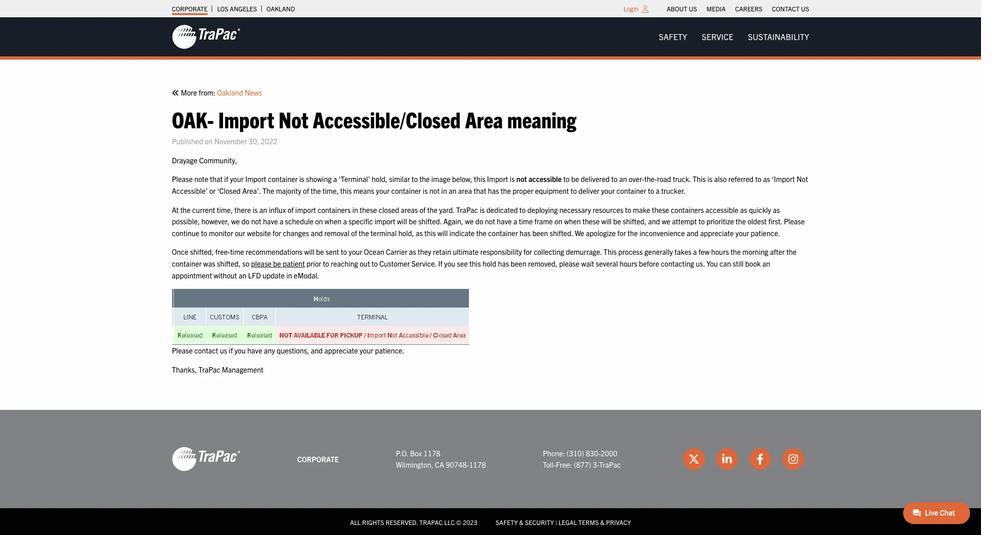 Task type: describe. For each thing, give the bounding box(es) containing it.
area
[[465, 105, 503, 133]]

0 horizontal spatial you
[[235, 346, 246, 355]]

to right referred
[[756, 175, 762, 184]]

several
[[596, 259, 618, 268]]

this inside the to be delivered to an over-the-road truck. this is also referred to as 'import not accessible' or 'closed area'. the majority of the time, this means your container is not in an area that has the proper equipment to deliver your container to a trucker.
[[340, 186, 352, 195]]

november
[[214, 137, 247, 146]]

showing
[[306, 175, 332, 184]]

contact
[[194, 346, 218, 355]]

as up they
[[416, 229, 423, 238]]

container down similar
[[391, 186, 421, 195]]

2 horizontal spatial for
[[618, 229, 626, 238]]

1 vertical spatial patience.
[[375, 346, 405, 355]]

corporate inside footer
[[297, 455, 339, 464]]

1 corporate image from the top
[[172, 24, 240, 50]]

2 when from the left
[[564, 217, 581, 226]]

careers
[[736, 5, 763, 13]]

morning
[[743, 247, 769, 257]]

0 vertical spatial corporate
[[172, 5, 208, 13]]

published
[[172, 137, 203, 146]]

to right out
[[372, 259, 378, 268]]

this inside once shifted, free-time recommendations will be sent to your ocean carrier as they retain ultimate responsibility for collecting demurrage. this process generally takes a few hours the morning after the container was shifted, so
[[604, 247, 617, 257]]

was
[[203, 259, 215, 268]]

to right delivered
[[612, 175, 618, 184]]

container inside "at the current time, there is an influx of import containers in these closed areas of the yard. trapac is dedicated to deploying necessary resources to make these containers accessible as quickly as possible, however, we do not have a schedule on when a specific import will be shifted. again, we do not have a time frame on when these will be shifted, and we attempt to prioritize the oldest first. please continue to monitor our website for changes and removal of the terminal hold, as this will indicate the container has been shifted. we apologize for the inconvenience and appreciate your patience."
[[488, 229, 518, 238]]

legal terms & privacy link
[[559, 519, 631, 527]]

3-
[[593, 461, 599, 470]]

to down the- in the top right of the page
[[648, 186, 654, 195]]

media
[[707, 5, 726, 13]]

hours inside prior to reaching out to customer service. if you see this hold has been removed, please wait several hours before contacting us. you can still book an appointment without an lfd update in emodal.
[[620, 259, 638, 268]]

and up inconvenience
[[648, 217, 660, 226]]

for inside once shifted, free-time recommendations will be sent to your ocean carrier as they retain ultimate responsibility for collecting demurrage. this process generally takes a few hours the morning after the container was shifted, so
[[524, 247, 532, 257]]

shifted, inside "at the current time, there is an influx of import containers in these closed areas of the yard. trapac is dedicated to deploying necessary resources to make these containers accessible as quickly as possible, however, we do not have a schedule on when a specific import will be shifted. again, we do not have a time frame on when these will be shifted, and we attempt to prioritize the oldest first. please continue to monitor our website for changes and removal of the terminal hold, as this will indicate the container has been shifted. we apologize for the inconvenience and appreciate your patience."
[[623, 217, 647, 226]]

on inside oak- import not accessible/closed area meaning published on november 30, 2022
[[205, 137, 213, 146]]

of right influx
[[288, 205, 294, 214]]

1 do from the left
[[242, 217, 250, 226]]

your inside "at the current time, there is an influx of import containers in these closed areas of the yard. trapac is dedicated to deploying necessary resources to make these containers accessible as quickly as possible, however, we do not have a schedule on when a specific import will be shifted. again, we do not have a time frame on when these will be shifted, and we attempt to prioritize the oldest first. please continue to monitor our website for changes and removal of the terminal hold, as this will indicate the container has been shifted. we apologize for the inconvenience and appreciate your patience."
[[736, 229, 750, 238]]

in for an
[[442, 186, 447, 195]]

security
[[525, 519, 554, 527]]

not up website at the left of page
[[251, 217, 261, 226]]

1 we from the left
[[231, 217, 240, 226]]

patience. inside "at the current time, there is an influx of import containers in these closed areas of the yard. trapac is dedicated to deploying necessary resources to make these containers accessible as quickly as possible, however, we do not have a schedule on when a specific import will be shifted. again, we do not have a time frame on when these will be shifted, and we attempt to prioritize the oldest first. please continue to monitor our website for changes and removal of the terminal hold, as this will indicate the container has been shifted. we apologize for the inconvenience and appreciate your patience."
[[751, 229, 781, 238]]

prior to reaching out to customer service. if you see this hold has been removed, please wait several hours before contacting us. you can still book an appointment without an lfd update in emodal.
[[172, 259, 771, 280]]

p.o. box 1178 wilmington, ca 90748-1178
[[396, 449, 486, 470]]

reserved.
[[386, 519, 418, 527]]

to right similar
[[412, 175, 418, 184]]

thanks,
[[172, 365, 197, 374]]

1 vertical spatial shifted,
[[190, 247, 214, 257]]

1 please from the left
[[251, 259, 272, 268]]

time, inside "at the current time, there is an influx of import containers in these closed areas of the yard. trapac is dedicated to deploying necessary resources to make these containers accessible as quickly as possible, however, we do not have a schedule on when a specific import will be shifted. again, we do not have a time frame on when these will be shifted, and we attempt to prioritize the oldest first. please continue to monitor our website for changes and removal of the terminal hold, as this will indicate the container has been shifted. we apologize for the inconvenience and appreciate your patience."
[[217, 205, 233, 214]]

to up equipment at the right top of page
[[564, 175, 570, 184]]

830-
[[586, 449, 601, 458]]

website
[[247, 229, 271, 238]]

has inside prior to reaching out to customer service. if you see this hold has been removed, please wait several hours before contacting us. you can still book an appointment without an lfd update in emodal.
[[498, 259, 509, 268]]

recommendations
[[246, 247, 303, 257]]

responsibility
[[481, 247, 522, 257]]

container down over-
[[617, 186, 647, 195]]

container up the majority on the top of the page
[[268, 175, 298, 184]]

to down proper on the right of page
[[520, 205, 526, 214]]

login link
[[624, 5, 639, 13]]

import up dedicated
[[487, 175, 508, 184]]

ca
[[435, 461, 444, 470]]

the right after
[[787, 247, 797, 257]]

they
[[418, 247, 431, 257]]

2023
[[463, 519, 478, 527]]

to down "however,"
[[201, 229, 207, 238]]

phone: (310) 830-2000 toll-free: (877) 3-trapac
[[543, 449, 621, 470]]

there
[[235, 205, 251, 214]]

still
[[733, 259, 744, 268]]

0 horizontal spatial 1178
[[424, 449, 441, 458]]

prior
[[307, 259, 321, 268]]

accessible'
[[172, 186, 208, 195]]

0 horizontal spatial appreciate
[[324, 346, 358, 355]]

be down areas
[[409, 217, 417, 226]]

if
[[438, 259, 443, 268]]

hours inside once shifted, free-time recommendations will be sent to your ocean carrier as they retain ultimate responsibility for collecting demurrage. this process generally takes a few hours the morning after the container was shifted, so
[[712, 247, 729, 257]]

to be delivered to an over-the-road truck. this is also referred to as 'import not accessible' or 'closed area'. the majority of the time, this means your container is not in an area that has the proper equipment to deliver your container to a trucker.
[[172, 175, 808, 195]]

us for about us
[[689, 5, 697, 13]]

and right 'questions,'
[[311, 346, 323, 355]]

contact
[[772, 5, 800, 13]]

an right book
[[763, 259, 771, 268]]

2 horizontal spatial these
[[652, 205, 669, 214]]

an left lfd
[[239, 271, 247, 280]]

all rights reserved. trapac llc © 2023
[[350, 519, 478, 527]]

can
[[720, 259, 731, 268]]

0 horizontal spatial for
[[273, 229, 281, 238]]

means
[[354, 186, 374, 195]]

you inside prior to reaching out to customer service. if you see this hold has been removed, please wait several hours before contacting us. you can still book an appointment without an lfd update in emodal.
[[444, 259, 456, 268]]

removed,
[[528, 259, 558, 268]]

has inside the to be delivered to an over-the-road truck. this is also referred to as 'import not accessible' or 'closed area'. the majority of the time, this means your container is not in an area that has the proper equipment to deliver your container to a trucker.
[[488, 186, 499, 195]]

us for contact us
[[801, 5, 810, 13]]

0 horizontal spatial hold,
[[372, 175, 388, 184]]

current
[[192, 205, 215, 214]]

closed
[[379, 205, 399, 214]]

contact us link
[[772, 2, 810, 15]]

a inside the to be delivered to an over-the-road truck. this is also referred to as 'import not accessible' or 'closed area'. the majority of the time, this means your container is not in an area that has the proper equipment to deliver your container to a trucker.
[[656, 186, 660, 195]]

2 vertical spatial shifted,
[[217, 259, 241, 268]]

been inside "at the current time, there is an influx of import containers in these closed areas of the yard. trapac is dedicated to deploying necessary resources to make these containers accessible as quickly as possible, however, we do not have a schedule on when a specific import will be shifted. again, we do not have a time frame on when these will be shifted, and we attempt to prioritize the oldest first. please continue to monitor our website for changes and removal of the terminal hold, as this will indicate the container has been shifted. we apologize for the inconvenience and appreciate your patience."
[[533, 229, 548, 238]]

us.
[[696, 259, 705, 268]]

and down the attempt
[[687, 229, 699, 238]]

the down specific
[[359, 229, 369, 238]]

be inside the to be delivered to an over-the-road truck. this is also referred to as 'import not accessible' or 'closed area'. the majority of the time, this means your container is not in an area that has the proper equipment to deliver your container to a trucker.
[[572, 175, 579, 184]]

been inside prior to reaching out to customer service. if you see this hold has been removed, please wait several hours before contacting us. you can still book an appointment without an lfd update in emodal.
[[511, 259, 527, 268]]

will down 'resources'
[[602, 217, 612, 226]]

import inside oak- import not accessible/closed area meaning published on november 30, 2022
[[218, 105, 274, 133]]

hold, inside "at the current time, there is an influx of import containers in these closed areas of the yard. trapac is dedicated to deploying necessary resources to make these containers accessible as quickly as possible, however, we do not have a schedule on when a specific import will be shifted. again, we do not have a time frame on when these will be shifted, and we attempt to prioritize the oldest first. please continue to monitor our website for changes and removal of the terminal hold, as this will indicate the container has been shifted. we apologize for the inconvenience and appreciate your patience."
[[398, 229, 414, 238]]

los
[[217, 5, 228, 13]]

delivered
[[581, 175, 610, 184]]

a up removal
[[343, 217, 347, 226]]

of down specific
[[351, 229, 357, 238]]

please contact us if you have any questions, and appreciate your patience.
[[172, 346, 405, 355]]

media link
[[707, 2, 726, 15]]

collecting
[[534, 247, 564, 257]]

the left oldest
[[736, 217, 746, 226]]

truck.
[[673, 175, 691, 184]]

removal
[[325, 229, 350, 238]]

over-
[[629, 175, 645, 184]]

import up area'.
[[245, 175, 266, 184]]

1 horizontal spatial on
[[315, 217, 323, 226]]

so
[[242, 259, 250, 268]]

0 vertical spatial accessible
[[529, 175, 562, 184]]

not inside the to be delivered to an over-the-road truck. this is also referred to as 'import not accessible' or 'closed area'. the majority of the time, this means your container is not in an area that has the proper equipment to deliver your container to a trucker.
[[797, 175, 808, 184]]

carrier
[[386, 247, 408, 257]]

we
[[575, 229, 585, 238]]

at
[[172, 205, 179, 214]]

contacting
[[661, 259, 694, 268]]

2 horizontal spatial on
[[555, 217, 563, 226]]

community,
[[199, 156, 237, 165]]

and left removal
[[311, 229, 323, 238]]

road
[[657, 175, 672, 184]]

of right areas
[[420, 205, 426, 214]]

to left make
[[625, 205, 632, 214]]

continue
[[172, 229, 199, 238]]

accessible inside "at the current time, there is an influx of import containers in these closed areas of the yard. trapac is dedicated to deploying necessary resources to make these containers accessible as quickly as possible, however, we do not have a schedule on when a specific import will be shifted. again, we do not have a time frame on when these will be shifted, and we attempt to prioritize the oldest first. please continue to monitor our website for changes and removal of the terminal hold, as this will indicate the container has been shifted. we apologize for the inconvenience and appreciate your patience."
[[706, 205, 739, 214]]

the left yard.
[[427, 205, 438, 214]]

the left image
[[420, 175, 430, 184]]

deploying
[[528, 205, 558, 214]]

reaching
[[331, 259, 358, 268]]

los angeles link
[[217, 2, 257, 15]]

patient
[[283, 259, 305, 268]]

please be patient
[[251, 259, 305, 268]]

service link
[[695, 28, 741, 46]]

a down dedicated
[[514, 217, 517, 226]]

time, inside the to be delivered to an over-the-road truck. this is also referred to as 'import not accessible' or 'closed area'. the majority of the time, this means your container is not in an area that has the proper equipment to deliver your container to a trucker.
[[323, 186, 339, 195]]

1 horizontal spatial import
[[375, 217, 395, 226]]

1 & from the left
[[519, 519, 524, 527]]

lfd
[[248, 271, 261, 280]]

time inside once shifted, free-time recommendations will be sent to your ocean carrier as they retain ultimate responsibility for collecting demurrage. this process generally takes a few hours the morning after the container was shifted, so
[[230, 247, 244, 257]]

login
[[624, 5, 639, 13]]

if for that
[[224, 175, 228, 184]]

again,
[[444, 217, 463, 226]]

or
[[209, 186, 216, 195]]

a right showing
[[333, 175, 337, 184]]

drayage
[[172, 156, 198, 165]]

phone:
[[543, 449, 565, 458]]

an inside "at the current time, there is an influx of import containers in these closed areas of the yard. trapac is dedicated to deploying necessary resources to make these containers accessible as quickly as possible, however, we do not have a schedule on when a specific import will be shifted. again, we do not have a time frame on when these will be shifted, and we attempt to prioritize the oldest first. please continue to monitor our website for changes and removal of the terminal hold, as this will indicate the container has been shifted. we apologize for the inconvenience and appreciate your patience."
[[259, 205, 267, 214]]

2 corporate image from the top
[[172, 447, 240, 472]]

not inside the to be delivered to an over-the-road truck. this is also referred to as 'import not accessible' or 'closed area'. the majority of the time, this means your container is not in an area that has the proper equipment to deliver your container to a trucker.
[[430, 186, 440, 195]]

thanks, trapac management
[[172, 365, 264, 374]]

in for emodal.
[[286, 271, 292, 280]]

los angeles
[[217, 5, 257, 13]]

will inside once shifted, free-time recommendations will be sent to your ocean carrier as they retain ultimate responsibility for collecting demurrage. this process generally takes a few hours the morning after the container was shifted, so
[[304, 247, 315, 257]]

1 vertical spatial shifted.
[[550, 229, 573, 238]]

emodal.
[[294, 271, 319, 280]]

this right below, in the top of the page
[[474, 175, 486, 184]]

terms
[[579, 519, 599, 527]]

also
[[714, 175, 727, 184]]

however,
[[201, 217, 230, 226]]

1 horizontal spatial these
[[583, 217, 600, 226]]

the up the process
[[628, 229, 638, 238]]

be down 'resources'
[[614, 217, 621, 226]]

once
[[172, 247, 188, 257]]

more from: oakland news
[[179, 88, 262, 97]]

please note that if your import container is showing a 'terminal' hold, similar to the image below, this import is not accessible
[[172, 175, 562, 184]]

as up "first."
[[773, 205, 780, 214]]

2 horizontal spatial have
[[497, 217, 512, 226]]



Task type: locate. For each thing, give the bounding box(es) containing it.
0 vertical spatial appreciate
[[700, 229, 734, 238]]

on
[[205, 137, 213, 146], [315, 217, 323, 226], [555, 217, 563, 226]]

of
[[303, 186, 309, 195], [288, 205, 294, 214], [420, 205, 426, 214], [351, 229, 357, 238]]

0 vertical spatial import
[[295, 205, 316, 214]]

not down image
[[430, 186, 440, 195]]

to
[[412, 175, 418, 184], [564, 175, 570, 184], [612, 175, 618, 184], [756, 175, 762, 184], [571, 186, 577, 195], [648, 186, 654, 195], [520, 205, 526, 214], [625, 205, 632, 214], [699, 217, 705, 226], [201, 229, 207, 238], [341, 247, 347, 257], [323, 259, 329, 268], [372, 259, 378, 268]]

time
[[519, 217, 533, 226], [230, 247, 244, 257]]

1 horizontal spatial in
[[353, 205, 358, 214]]

your inside once shifted, free-time recommendations will be sent to your ocean carrier as they retain ultimate responsibility for collecting demurrage. this process generally takes a few hours the morning after the container was shifted, so
[[349, 247, 362, 257]]

90748-
[[446, 461, 469, 470]]

legal
[[559, 519, 577, 527]]

0 vertical spatial time,
[[323, 186, 339, 195]]

will down areas
[[397, 217, 407, 226]]

at the current time, there is an influx of import containers in these closed areas of the yard. trapac is dedicated to deploying necessary resources to make these containers accessible as quickly as possible, however, we do not have a schedule on when a specific import will be shifted. again, we do not have a time frame on when these will be shifted, and we attempt to prioritize the oldest first. please continue to monitor our website for changes and removal of the terminal hold, as this will indicate the container has been shifted. we apologize for the inconvenience and appreciate your patience.
[[172, 205, 805, 238]]

on up drayage community, in the top left of the page
[[205, 137, 213, 146]]

shifted, up without
[[217, 259, 241, 268]]

1 horizontal spatial time,
[[323, 186, 339, 195]]

the left proper on the right of page
[[501, 186, 511, 195]]

safety for safety & security | legal terms & privacy
[[496, 519, 518, 527]]

this inside prior to reaching out to customer service. if you see this hold has been removed, please wait several hours before contacting us. you can still book an appointment without an lfd update in emodal.
[[470, 259, 481, 268]]

oakland news link
[[217, 87, 262, 99]]

as left they
[[409, 247, 416, 257]]

we up indicate on the left top of the page
[[465, 217, 474, 226]]

is
[[299, 175, 305, 184], [510, 175, 515, 184], [708, 175, 713, 184], [423, 186, 428, 195], [253, 205, 258, 214], [480, 205, 485, 214]]

to inside once shifted, free-time recommendations will be sent to your ocean carrier as they retain ultimate responsibility for collecting demurrage. this process generally takes a few hours the morning after the container was shifted, so
[[341, 247, 347, 257]]

1 horizontal spatial containers
[[671, 205, 704, 214]]

the right at
[[180, 205, 191, 214]]

specific
[[349, 217, 373, 226]]

0 vertical spatial menu bar
[[662, 2, 814, 15]]

0 horizontal spatial do
[[242, 217, 250, 226]]

30,
[[249, 137, 259, 146]]

0 horizontal spatial time,
[[217, 205, 233, 214]]

an left area at the left of the page
[[449, 186, 457, 195]]

0 horizontal spatial these
[[360, 205, 377, 214]]

oakland inside oak- import not accessible/closed area meaning article
[[217, 88, 243, 97]]

will
[[397, 217, 407, 226], [602, 217, 612, 226], [438, 229, 448, 238], [304, 247, 315, 257]]

0 horizontal spatial us
[[689, 5, 697, 13]]

on right frame
[[555, 217, 563, 226]]

1 vertical spatial please
[[784, 217, 805, 226]]

0 vertical spatial not
[[279, 105, 309, 133]]

shifted.
[[419, 217, 442, 226], [550, 229, 573, 238]]

oakland right from: at the top left of page
[[217, 88, 243, 97]]

1 vertical spatial that
[[474, 186, 486, 195]]

that right area at the left of the page
[[474, 186, 486, 195]]

from:
[[199, 88, 216, 97]]

changes
[[283, 229, 309, 238]]

1 horizontal spatial safety
[[659, 31, 688, 42]]

time,
[[323, 186, 339, 195], [217, 205, 233, 214]]

containers up removal
[[318, 205, 351, 214]]

note
[[194, 175, 208, 184]]

0 horizontal spatial hours
[[620, 259, 638, 268]]

oldest
[[748, 217, 767, 226]]

a inside once shifted, free-time recommendations will be sent to your ocean carrier as they retain ultimate responsibility for collecting demurrage. this process generally takes a few hours the morning after the container was shifted, so
[[693, 247, 697, 257]]

1 vertical spatial appreciate
[[324, 346, 358, 355]]

1 vertical spatial 1178
[[469, 461, 486, 470]]

1 vertical spatial import
[[375, 217, 395, 226]]

this inside "at the current time, there is an influx of import containers in these closed areas of the yard. trapac is dedicated to deploying necessary resources to make these containers accessible as quickly as possible, however, we do not have a schedule on when a specific import will be shifted. again, we do not have a time frame on when these will be shifted, and we attempt to prioritize the oldest first. please continue to monitor our website for changes and removal of the terminal hold, as this will indicate the container has been shifted. we apologize for the inconvenience and appreciate your patience."
[[425, 229, 436, 238]]

be down recommendations
[[273, 259, 281, 268]]

please left wait
[[559, 259, 580, 268]]

to left deliver
[[571, 186, 577, 195]]

this up they
[[425, 229, 436, 238]]

the right indicate on the left top of the page
[[477, 229, 487, 238]]

to right the attempt
[[699, 217, 705, 226]]

prioritize
[[707, 217, 734, 226]]

schedule
[[285, 217, 314, 226]]

import up schedule
[[295, 205, 316, 214]]

questions,
[[277, 346, 309, 355]]

1 horizontal spatial that
[[474, 186, 486, 195]]

1 horizontal spatial 1178
[[469, 461, 486, 470]]

1 vertical spatial if
[[229, 346, 233, 355]]

do down there
[[242, 217, 250, 226]]

0 vertical spatial please
[[172, 175, 193, 184]]

free:
[[556, 461, 572, 470]]

1 horizontal spatial have
[[263, 217, 278, 226]]

the
[[263, 186, 274, 195]]

to right prior
[[323, 259, 329, 268]]

0 horizontal spatial that
[[210, 175, 223, 184]]

been down responsibility
[[511, 259, 527, 268]]

this right truck.
[[693, 175, 706, 184]]

0 vertical spatial if
[[224, 175, 228, 184]]

0 horizontal spatial have
[[247, 346, 262, 355]]

wilmington,
[[396, 461, 433, 470]]

1 vertical spatial safety
[[496, 519, 518, 527]]

0 vertical spatial trapac
[[456, 205, 478, 214]]

shifted, up was
[[190, 247, 214, 257]]

has down responsibility
[[498, 259, 509, 268]]

import up 30,
[[218, 105, 274, 133]]

0 vertical spatial that
[[210, 175, 223, 184]]

1 horizontal spatial we
[[465, 217, 474, 226]]

been down frame
[[533, 229, 548, 238]]

not down dedicated
[[485, 217, 495, 226]]

appreciate inside "at the current time, there is an influx of import containers in these closed areas of the yard. trapac is dedicated to deploying necessary resources to make these containers accessible as quickly as possible, however, we do not have a schedule on when a specific import will be shifted. again, we do not have a time frame on when these will be shifted, and we attempt to prioritize the oldest first. please continue to monitor our website for changes and removal of the terminal hold, as this will indicate the container has been shifted. we apologize for the inconvenience and appreciate your patience."
[[700, 229, 734, 238]]

if up 'closed
[[224, 175, 228, 184]]

these up apologize
[[583, 217, 600, 226]]

shifted. down yard.
[[419, 217, 442, 226]]

1 when from the left
[[325, 217, 342, 226]]

accessible up equipment at the right top of page
[[529, 175, 562, 184]]

1 vertical spatial time,
[[217, 205, 233, 214]]

1 vertical spatial in
[[353, 205, 358, 214]]

majority
[[276, 186, 301, 195]]

see
[[457, 259, 468, 268]]

1 horizontal spatial trapac
[[456, 205, 478, 214]]

footer containing p.o. box 1178
[[0, 411, 982, 536]]

1 horizontal spatial please
[[559, 259, 580, 268]]

0 vertical spatial patience.
[[751, 229, 781, 238]]

contact us
[[772, 5, 810, 13]]

be inside once shifted, free-time recommendations will be sent to your ocean carrier as they retain ultimate responsibility for collecting demurrage. this process generally takes a few hours the morning after the container was shifted, so
[[316, 247, 324, 257]]

2 we from the left
[[465, 217, 474, 226]]

1 horizontal spatial us
[[801, 5, 810, 13]]

0 vertical spatial hold,
[[372, 175, 388, 184]]

angeles
[[230, 5, 257, 13]]

your
[[230, 175, 244, 184], [376, 186, 390, 195], [601, 186, 615, 195], [736, 229, 750, 238], [349, 247, 362, 257], [360, 346, 374, 355]]

safety & security | legal terms & privacy
[[496, 519, 631, 527]]

1 horizontal spatial hold,
[[398, 229, 414, 238]]

0 vertical spatial this
[[693, 175, 706, 184]]

menu bar containing safety
[[652, 28, 817, 46]]

0 horizontal spatial this
[[604, 247, 617, 257]]

without
[[214, 271, 237, 280]]

0 vertical spatial time
[[519, 217, 533, 226]]

2 vertical spatial trapac
[[599, 461, 621, 470]]

not inside oak- import not accessible/closed area meaning published on november 30, 2022
[[279, 105, 309, 133]]

for right apologize
[[618, 229, 626, 238]]

accessible/closed
[[313, 105, 461, 133]]

do right again,
[[476, 217, 483, 226]]

1 containers from the left
[[318, 205, 351, 214]]

book
[[746, 259, 761, 268]]

1 horizontal spatial accessible
[[706, 205, 739, 214]]

referred
[[729, 175, 754, 184]]

these up specific
[[360, 205, 377, 214]]

us right contact
[[801, 5, 810, 13]]

1 vertical spatial has
[[520, 229, 531, 238]]

we up our in the left top of the page
[[231, 217, 240, 226]]

containers up the attempt
[[671, 205, 704, 214]]

'import
[[772, 175, 795, 184]]

0 vertical spatial safety
[[659, 31, 688, 42]]

a down road
[[656, 186, 660, 195]]

has up dedicated
[[488, 186, 499, 195]]

this inside the to be delivered to an over-the-road truck. this is also referred to as 'import not accessible' or 'closed area'. the majority of the time, this means your container is not in an area that has the proper equipment to deliver your container to a trucker.
[[693, 175, 706, 184]]

0 vertical spatial shifted.
[[419, 217, 442, 226]]

1 vertical spatial menu bar
[[652, 28, 817, 46]]

1 vertical spatial corporate
[[297, 455, 339, 464]]

customer
[[380, 259, 410, 268]]

0 vertical spatial you
[[444, 259, 456, 268]]

2 horizontal spatial shifted,
[[623, 217, 647, 226]]

trapac
[[456, 205, 478, 214], [199, 365, 220, 374], [599, 461, 621, 470]]

time inside "at the current time, there is an influx of import containers in these closed areas of the yard. trapac is dedicated to deploying necessary resources to make these containers accessible as quickly as possible, however, we do not have a schedule on when a specific import will be shifted. again, we do not have a time frame on when these will be shifted, and we attempt to prioritize the oldest first. please continue to monitor our website for changes and removal of the terminal hold, as this will indicate the container has been shifted. we apologize for the inconvenience and appreciate your patience."
[[519, 217, 533, 226]]

us
[[689, 5, 697, 13], [801, 5, 810, 13]]

have down dedicated
[[497, 217, 512, 226]]

management
[[222, 365, 264, 374]]

attempt
[[672, 217, 697, 226]]

0 vertical spatial has
[[488, 186, 499, 195]]

(877)
[[574, 461, 591, 470]]

0 horizontal spatial in
[[286, 271, 292, 280]]

import up the terminal
[[375, 217, 395, 226]]

1 horizontal spatial patience.
[[751, 229, 781, 238]]

0 horizontal spatial accessible
[[529, 175, 562, 184]]

these right make
[[652, 205, 669, 214]]

1 horizontal spatial if
[[229, 346, 233, 355]]

0 vertical spatial hours
[[712, 247, 729, 257]]

these
[[360, 205, 377, 214], [652, 205, 669, 214], [583, 217, 600, 226]]

proper
[[513, 186, 534, 195]]

1 vertical spatial been
[[511, 259, 527, 268]]

container up responsibility
[[488, 229, 518, 238]]

to right sent
[[341, 247, 347, 257]]

below,
[[452, 175, 472, 184]]

trapac inside "at the current time, there is an influx of import containers in these closed areas of the yard. trapac is dedicated to deploying necessary resources to make these containers accessible as quickly as possible, however, we do not have a schedule on when a specific import will be shifted. again, we do not have a time frame on when these will be shifted, and we attempt to prioritize the oldest first. please continue to monitor our website for changes and removal of the terminal hold, as this will indicate the container has been shifted. we apologize for the inconvenience and appreciate your patience."
[[456, 205, 478, 214]]

a down influx
[[280, 217, 284, 226]]

first.
[[769, 217, 783, 226]]

be left sent
[[316, 247, 324, 257]]

0 vertical spatial 1178
[[424, 449, 441, 458]]

hold, up means
[[372, 175, 388, 184]]

that up or
[[210, 175, 223, 184]]

1 horizontal spatial corporate
[[297, 455, 339, 464]]

1 horizontal spatial when
[[564, 217, 581, 226]]

not up proper on the right of page
[[517, 175, 527, 184]]

0 vertical spatial shifted,
[[623, 217, 647, 226]]

of inside the to be delivered to an over-the-road truck. this is also referred to as 'import not accessible' or 'closed area'. the majority of the time, this means your container is not in an area that has the proper equipment to deliver your container to a trucker.
[[303, 186, 309, 195]]

more
[[181, 88, 197, 97]]

3 we from the left
[[662, 217, 671, 226]]

please up "accessible'"
[[172, 175, 193, 184]]

corporate image
[[172, 24, 240, 50], [172, 447, 240, 472]]

0 vertical spatial in
[[442, 186, 447, 195]]

2 please from the left
[[559, 259, 580, 268]]

1 horizontal spatial not
[[797, 175, 808, 184]]

oakland right 'angeles'
[[267, 5, 295, 13]]

please for please contact us if you have any questions, and appreciate your patience.
[[172, 346, 193, 355]]

0 horizontal spatial shifted,
[[190, 247, 214, 257]]

0 horizontal spatial time
[[230, 247, 244, 257]]

0 vertical spatial oakland
[[267, 5, 295, 13]]

0 horizontal spatial trapac
[[199, 365, 220, 374]]

quickly
[[749, 205, 772, 214]]

privacy
[[606, 519, 631, 527]]

2 & from the left
[[601, 519, 605, 527]]

has down deploying
[[520, 229, 531, 238]]

ultimate
[[453, 247, 479, 257]]

please right "first."
[[784, 217, 805, 226]]

0 horizontal spatial safety
[[496, 519, 518, 527]]

when down necessary
[[564, 217, 581, 226]]

a
[[333, 175, 337, 184], [656, 186, 660, 195], [280, 217, 284, 226], [343, 217, 347, 226], [514, 217, 517, 226], [693, 247, 697, 257]]

as left the 'import
[[763, 175, 771, 184]]

the down showing
[[311, 186, 321, 195]]

you right if
[[444, 259, 456, 268]]

menu bar down careers link
[[652, 28, 817, 46]]

free-
[[215, 247, 230, 257]]

once shifted, free-time recommendations will be sent to your ocean carrier as they retain ultimate responsibility for collecting demurrage. this process generally takes a few hours the morning after the container was shifted, so
[[172, 247, 797, 268]]

has inside "at the current time, there is an influx of import containers in these closed areas of the yard. trapac is dedicated to deploying necessary resources to make these containers accessible as quickly as possible, however, we do not have a schedule on when a specific import will be shifted. again, we do not have a time frame on when these will be shifted, and we attempt to prioritize the oldest first. please continue to monitor our website for changes and removal of the terminal hold, as this will indicate the container has been shifted. we apologize for the inconvenience and appreciate your patience."
[[520, 229, 531, 238]]

oak- import not accessible/closed area meaning article
[[172, 87, 810, 376]]

when
[[325, 217, 342, 226], [564, 217, 581, 226]]

0 horizontal spatial shifted.
[[419, 217, 442, 226]]

resources
[[593, 205, 624, 214]]

area
[[458, 186, 472, 195]]

|
[[556, 519, 557, 527]]

demurrage.
[[566, 247, 602, 257]]

1 vertical spatial not
[[797, 175, 808, 184]]

0 horizontal spatial patience.
[[375, 346, 405, 355]]

trapac inside the phone: (310) 830-2000 toll-free: (877) 3-trapac
[[599, 461, 621, 470]]

not
[[279, 105, 309, 133], [797, 175, 808, 184]]

news
[[245, 88, 262, 97]]

'closed
[[217, 186, 241, 195]]

'terminal'
[[339, 175, 370, 184]]

necessary
[[560, 205, 591, 214]]

1 vertical spatial time
[[230, 247, 244, 257]]

please inside "at the current time, there is an influx of import containers in these closed areas of the yard. trapac is dedicated to deploying necessary resources to make these containers accessible as quickly as possible, however, we do not have a schedule on when a specific import will be shifted. again, we do not have a time frame on when these will be shifted, and we attempt to prioritize the oldest first. please continue to monitor our website for changes and removal of the terminal hold, as this will indicate the container has been shifted. we apologize for the inconvenience and appreciate your patience."
[[784, 217, 805, 226]]

(310)
[[567, 449, 584, 458]]

safety inside safety link
[[659, 31, 688, 42]]

inconvenience
[[640, 229, 685, 238]]

solid image
[[172, 89, 179, 97]]

for
[[273, 229, 281, 238], [618, 229, 626, 238], [524, 247, 532, 257]]

shifted. left "we"
[[550, 229, 573, 238]]

menu bar
[[662, 2, 814, 15], [652, 28, 817, 46]]

1 horizontal spatial been
[[533, 229, 548, 238]]

will down again,
[[438, 229, 448, 238]]

hours up can
[[712, 247, 729, 257]]

as left the quickly
[[740, 205, 748, 214]]

1 horizontal spatial hours
[[712, 247, 729, 257]]

safety down about at the top of the page
[[659, 31, 688, 42]]

0 horizontal spatial not
[[279, 105, 309, 133]]

1 vertical spatial you
[[235, 346, 246, 355]]

container
[[268, 175, 298, 184], [391, 186, 421, 195], [617, 186, 647, 195], [488, 229, 518, 238], [172, 259, 202, 268]]

as inside the to be delivered to an over-the-road truck. this is also referred to as 'import not accessible' or 'closed area'. the majority of the time, this means your container is not in an area that has the proper equipment to deliver your container to a trucker.
[[763, 175, 771, 184]]

in inside prior to reaching out to customer service. if you see this hold has been removed, please wait several hours before contacting us. you can still book an appointment without an lfd update in emodal.
[[286, 271, 292, 280]]

the up still
[[731, 247, 741, 257]]

an left influx
[[259, 205, 267, 214]]

2 containers from the left
[[671, 205, 704, 214]]

corporate link
[[172, 2, 208, 15]]

2 us from the left
[[801, 5, 810, 13]]

1 horizontal spatial time
[[519, 217, 533, 226]]

1 us from the left
[[689, 5, 697, 13]]

& left security in the right bottom of the page
[[519, 519, 524, 527]]

time, down showing
[[323, 186, 339, 195]]

safety for safety
[[659, 31, 688, 42]]

1178 right ca
[[469, 461, 486, 470]]

hold
[[483, 259, 497, 268]]

in down patient
[[286, 271, 292, 280]]

0 horizontal spatial when
[[325, 217, 342, 226]]

apologize
[[586, 229, 616, 238]]

before
[[639, 259, 659, 268]]

1178
[[424, 449, 441, 458], [469, 461, 486, 470]]

menu bar containing about us
[[662, 2, 814, 15]]

2 vertical spatial in
[[286, 271, 292, 280]]

©
[[456, 519, 462, 527]]

trapac down contact
[[199, 365, 220, 374]]

toll-
[[543, 461, 556, 470]]

as inside once shifted, free-time recommendations will be sent to your ocean carrier as they retain ultimate responsibility for collecting demurrage. this process generally takes a few hours the morning after the container was shifted, so
[[409, 247, 416, 257]]

influx
[[269, 205, 286, 214]]

about us link
[[667, 2, 697, 15]]

1 vertical spatial this
[[604, 247, 617, 257]]

that inside the to be delivered to an over-the-road truck. this is also referred to as 'import not accessible' or 'closed area'. the majority of the time, this means your container is not in an area that has the proper equipment to deliver your container to a trucker.
[[474, 186, 486, 195]]

2000
[[601, 449, 618, 458]]

have
[[263, 217, 278, 226], [497, 217, 512, 226], [247, 346, 262, 355]]

safety & security link
[[496, 519, 554, 527]]

please for please note that if your import container is showing a 'terminal' hold, similar to the image below, this import is not accessible
[[172, 175, 193, 184]]

sustainability link
[[741, 28, 817, 46]]

accessible up prioritize
[[706, 205, 739, 214]]

please inside prior to reaching out to customer service. if you see this hold has been removed, please wait several hours before contacting us. you can still book an appointment without an lfd update in emodal.
[[559, 259, 580, 268]]

this down 'terminal'
[[340, 186, 352, 195]]

takes
[[675, 247, 692, 257]]

0 horizontal spatial import
[[295, 205, 316, 214]]

0 horizontal spatial please
[[251, 259, 272, 268]]

an left over-
[[619, 175, 627, 184]]

footer
[[0, 411, 982, 536]]

have down influx
[[263, 217, 278, 226]]

please
[[172, 175, 193, 184], [784, 217, 805, 226], [172, 346, 193, 355]]

generally
[[645, 247, 673, 257]]

0 horizontal spatial containers
[[318, 205, 351, 214]]

light image
[[642, 5, 649, 13]]

service.
[[412, 259, 437, 268]]

1 horizontal spatial do
[[476, 217, 483, 226]]

if for us
[[229, 346, 233, 355]]

you right the us
[[235, 346, 246, 355]]

us right about at the top of the page
[[689, 5, 697, 13]]

2 do from the left
[[476, 217, 483, 226]]

2 vertical spatial has
[[498, 259, 509, 268]]

2 horizontal spatial trapac
[[599, 461, 621, 470]]

2 horizontal spatial in
[[442, 186, 447, 195]]

container inside once shifted, free-time recommendations will be sent to your ocean carrier as they retain ultimate responsibility for collecting demurrage. this process generally takes a few hours the morning after the container was shifted, so
[[172, 259, 202, 268]]

retain
[[433, 247, 451, 257]]

please up lfd
[[251, 259, 272, 268]]

trapac down 2000
[[599, 461, 621, 470]]

trapac up again,
[[456, 205, 478, 214]]

1 horizontal spatial &
[[601, 519, 605, 527]]

hold, up carrier
[[398, 229, 414, 238]]

in inside "at the current time, there is an influx of import containers in these closed areas of the yard. trapac is dedicated to deploying necessary resources to make these containers accessible as quickly as possible, however, we do not have a schedule on when a specific import will be shifted. again, we do not have a time frame on when these will be shifted, and we attempt to prioritize the oldest first. please continue to monitor our website for changes and removal of the terminal hold, as this will indicate the container has been shifted. we apologize for the inconvenience and appreciate your patience."
[[353, 205, 358, 214]]

in inside the to be delivered to an over-the-road truck. this is also referred to as 'import not accessible' or 'closed area'. the majority of the time, this means your container is not in an area that has the proper equipment to deliver your container to a trucker.
[[442, 186, 447, 195]]

0 horizontal spatial if
[[224, 175, 228, 184]]

1 horizontal spatial appreciate
[[700, 229, 734, 238]]

if right the us
[[229, 346, 233, 355]]



Task type: vqa. For each thing, say whether or not it's contained in the screenshot.
the topmost TRAPAC'S
no



